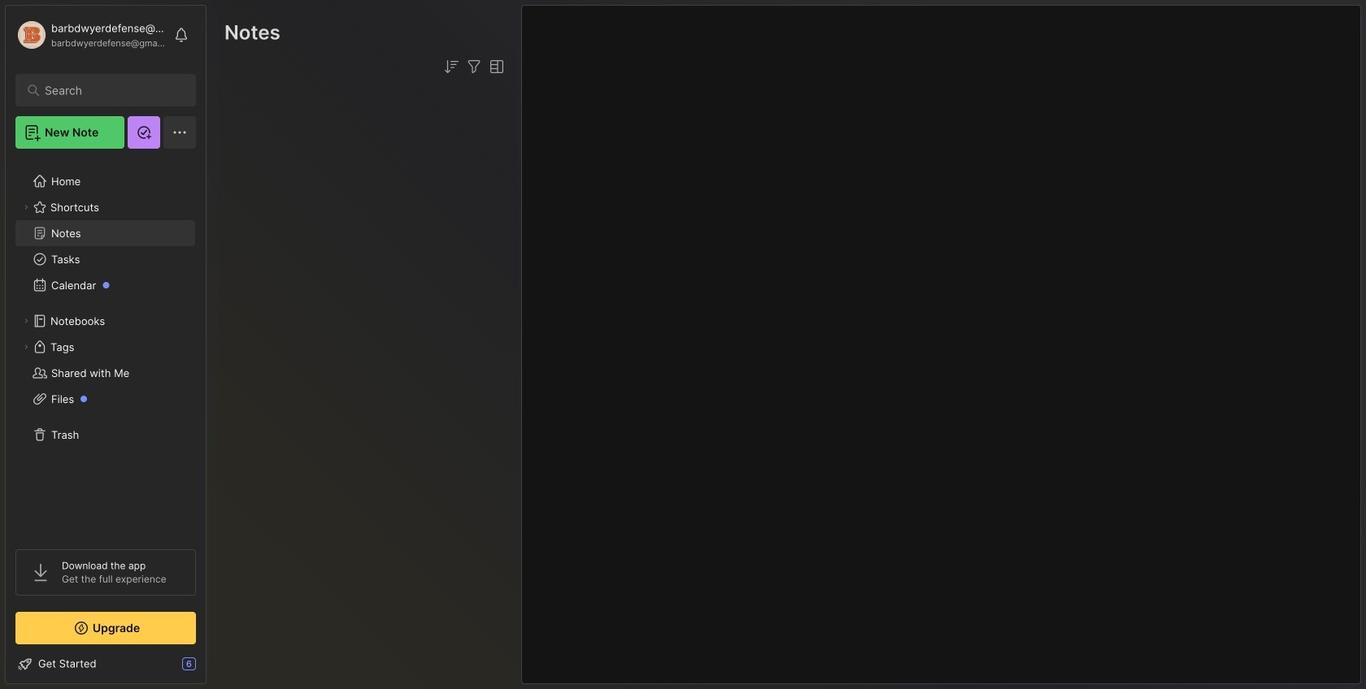 Task type: vqa. For each thing, say whether or not it's contained in the screenshot.
right note,
no



Task type: describe. For each thing, give the bounding box(es) containing it.
click to collapse image
[[205, 660, 218, 679]]

View options field
[[484, 57, 507, 76]]

Account field
[[15, 19, 166, 51]]

add filters image
[[464, 57, 484, 76]]

note window - loading element
[[521, 5, 1361, 685]]

expand notebooks image
[[21, 316, 31, 326]]

expand tags image
[[21, 342, 31, 352]]

main element
[[0, 0, 211, 690]]



Task type: locate. For each thing, give the bounding box(es) containing it.
Search text field
[[45, 83, 174, 98]]

tree
[[6, 159, 206, 535]]

Help and Learning task checklist field
[[6, 651, 206, 677]]

none search field inside main 'element'
[[45, 81, 174, 100]]

None search field
[[45, 81, 174, 100]]

Add filters field
[[464, 57, 484, 76]]

Sort options field
[[442, 57, 461, 76]]

tree inside main 'element'
[[6, 159, 206, 535]]



